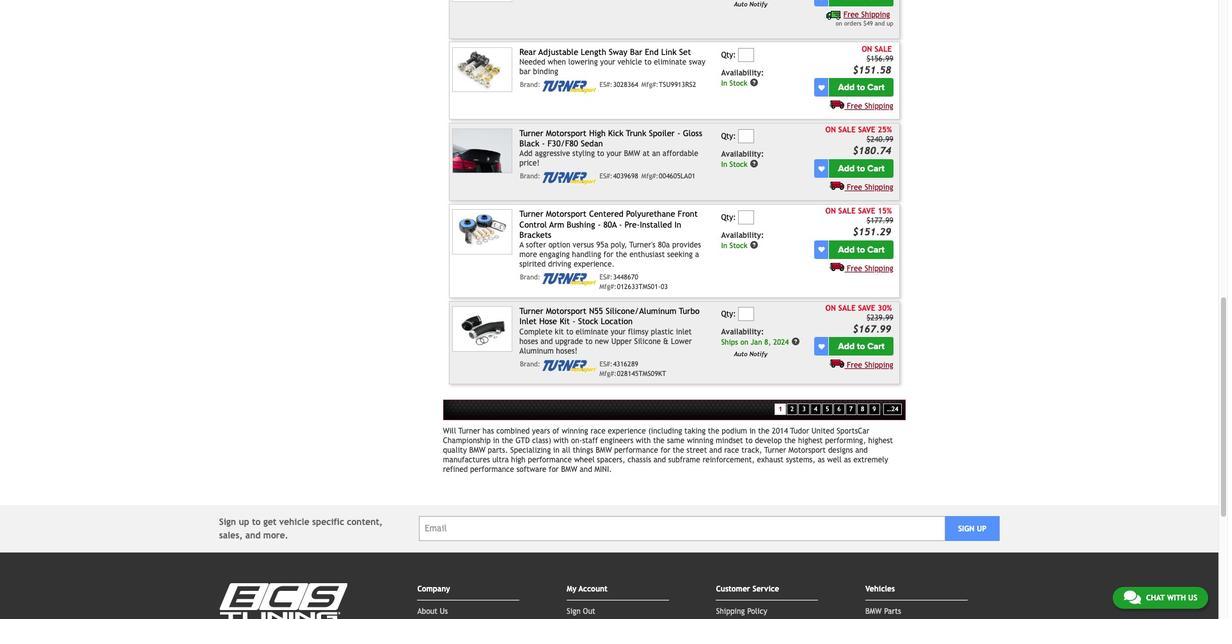 Task type: vqa. For each thing, say whether or not it's contained in the screenshot.
SPENT
no



Task type: locate. For each thing, give the bounding box(es) containing it.
2 highest from the left
[[869, 436, 893, 445]]

sale for $151.58
[[875, 45, 892, 53]]

0 vertical spatial auto
[[734, 1, 748, 8]]

2 horizontal spatial sign
[[959, 524, 975, 533]]

1 vertical spatial free shipping image
[[830, 359, 845, 368]]

es#4004940 - 020413tms06kt - 335i hot side intake duct - directs air to the passenger side of the vehicle - turner motorsport - bmw image
[[453, 0, 513, 2]]

1 availability: in stock from the top
[[721, 69, 764, 87]]

2 vertical spatial for
[[549, 465, 559, 474]]

bmw parts link
[[866, 607, 902, 616]]

$167.99
[[853, 323, 892, 335]]

sale
[[875, 45, 892, 53], [839, 126, 856, 135], [839, 207, 856, 216], [839, 304, 856, 313]]

vehicle down bar on the top
[[618, 58, 642, 67]]

ecs tuning image
[[219, 583, 347, 619]]

sign out
[[567, 607, 596, 616]]

1 cart from the top
[[868, 82, 885, 93]]

question sign image
[[750, 159, 759, 168], [750, 241, 759, 250]]

shipping down $167.99
[[865, 361, 894, 370]]

brand: for $151.29
[[520, 274, 541, 281]]

free for $151.58
[[847, 102, 863, 111]]

4 es#: from the top
[[600, 360, 613, 368]]

1 horizontal spatial on
[[836, 20, 843, 27]]

0 vertical spatial notify
[[750, 1, 768, 8]]

on
[[836, 20, 843, 27], [741, 338, 749, 347]]

and up the aluminum
[[541, 337, 553, 346]]

to down sedan
[[597, 149, 605, 158]]

race up staff
[[591, 427, 606, 435]]

4 add to cart button from the top
[[830, 338, 894, 356]]

add to wish list image
[[819, 344, 825, 350]]

&
[[664, 337, 669, 346]]

1 as from the left
[[818, 455, 825, 464]]

None text field
[[739, 129, 755, 143], [739, 307, 755, 321], [739, 129, 755, 143], [739, 307, 755, 321]]

3 save from the top
[[858, 304, 876, 313]]

silicone
[[635, 337, 661, 346]]

on inside on sale save 15% $177.99 $151.29
[[826, 207, 836, 216]]

save up $239.99
[[858, 304, 876, 313]]

shipping up the '$49'
[[862, 10, 890, 19]]

4 turner motorsport - corporate logo image from the top
[[543, 360, 597, 373]]

9
[[873, 406, 876, 413]]

your inside rear adjustable length sway bar end link set needed when lowering your vehicle to eliminate sway bar binding
[[600, 58, 616, 67]]

add down on sale save 25% $240.99 $180.74
[[838, 163, 855, 174]]

same
[[667, 436, 685, 445]]

the up mindset
[[708, 427, 720, 435]]

0 horizontal spatial highest
[[798, 436, 823, 445]]

3 availability: from the top
[[721, 231, 764, 240]]

rear adjustable length sway bar end link set needed when lowering your vehicle to eliminate sway bar binding
[[520, 47, 706, 76]]

1 vertical spatial eliminate
[[576, 327, 609, 336]]

2 availability: in stock from the top
[[721, 150, 764, 169]]

4 free shipping from the top
[[847, 361, 894, 370]]

1 free shipping image from the top
[[830, 262, 845, 271]]

on for orders
[[836, 20, 843, 27]]

free shipping for $167.99
[[847, 361, 894, 370]]

on inside on sale save 25% $240.99 $180.74
[[826, 126, 836, 135]]

sale for $151.29
[[839, 207, 856, 216]]

add for $151.29
[[838, 244, 855, 255]]

free shipping down $167.99
[[847, 361, 894, 370]]

0 horizontal spatial on
[[741, 338, 749, 347]]

2 availability: from the top
[[721, 150, 764, 159]]

eliminate down link
[[654, 58, 687, 67]]

es#: for $180.74
[[600, 172, 613, 180]]

es#: left 4039698
[[600, 172, 613, 180]]

link
[[661, 47, 677, 57]]

to left new
[[586, 337, 593, 346]]

2 add to cart button from the top
[[830, 159, 894, 178]]

0 vertical spatial winning
[[562, 427, 589, 435]]

2 free shipping from the top
[[847, 183, 894, 192]]

1 highest from the left
[[798, 436, 823, 445]]

add to cart for $151.29
[[838, 244, 885, 255]]

us
[[1189, 594, 1198, 603], [440, 607, 448, 616]]

for down same
[[661, 446, 671, 455]]

2 question sign image from the top
[[750, 241, 759, 250]]

0 horizontal spatial for
[[549, 465, 559, 474]]

sale up $167.99
[[839, 304, 856, 313]]

sign inside button
[[959, 524, 975, 533]]

stock for $180.74
[[730, 160, 748, 169]]

brand: down the aluminum
[[520, 360, 541, 368]]

chat with us link
[[1113, 587, 1209, 609]]

qty: right sway
[[721, 50, 736, 59]]

1 notify from the top
[[750, 1, 768, 8]]

sway
[[689, 58, 706, 67]]

0 horizontal spatial vehicle
[[279, 517, 310, 527]]

2 cart from the top
[[868, 163, 885, 174]]

add to wish list image for $151.58
[[819, 84, 825, 91]]

2 add to wish list image from the top
[[819, 165, 825, 172]]

performing,
[[826, 436, 866, 445]]

hose
[[539, 317, 557, 327]]

1 question sign image from the top
[[750, 159, 759, 168]]

1 add to cart button from the top
[[830, 78, 894, 97]]

free down $167.99
[[847, 361, 863, 370]]

add to cart down $167.99
[[838, 341, 885, 352]]

on sale save 30% $239.99 $167.99
[[826, 304, 894, 335]]

1 vertical spatial auto notify
[[734, 350, 768, 357]]

customer service
[[716, 585, 779, 594]]

designs
[[828, 446, 853, 455]]

es#4039698 - 004605la01 - turner motorsport high kick trunk spoiler - gloss black - f30/f80 sedan - add aggressive styling to your bmw at an affordable price! - turner motorsport - bmw image
[[453, 128, 513, 174]]

ships
[[721, 338, 738, 347]]

free shipping image up 6
[[830, 359, 845, 368]]

save inside on sale save 15% $177.99 $151.29
[[858, 207, 876, 216]]

0 horizontal spatial question sign image
[[750, 78, 759, 87]]

2 save from the top
[[858, 207, 876, 216]]

sale up $151.29
[[839, 207, 856, 216]]

1 save from the top
[[858, 126, 876, 135]]

gtd
[[516, 436, 530, 445]]

0 horizontal spatial winning
[[562, 427, 589, 435]]

on inside free shipping on orders $49 and up
[[836, 20, 843, 27]]

0 vertical spatial race
[[591, 427, 606, 435]]

- right kit in the left bottom of the page
[[573, 317, 576, 327]]

es#: left 3028364
[[600, 81, 613, 88]]

1 vertical spatial question sign image
[[792, 338, 801, 346]]

0 vertical spatial on
[[836, 20, 843, 27]]

4316289
[[613, 360, 639, 368]]

and inside sign up to get vehicle specific content, sales, and more.
[[245, 530, 261, 540]]

turner motorsport - corporate logo image for $180.74
[[543, 172, 597, 185]]

1 horizontal spatial sign
[[567, 607, 581, 616]]

tudor
[[791, 427, 810, 435]]

1 horizontal spatial for
[[604, 250, 614, 259]]

shipping for 15%
[[865, 264, 894, 273]]

mfg#: inside es#: 4316289 mfg#: 028145tms09kt
[[600, 370, 617, 377]]

eliminate inside turner motorsport n55 silicone/aluminum turbo inlet hose kit - stock location complete kit to eliminate your flimsy plastic inlet hoses and upgrade to new upper silicone & lower aluminum hoses!
[[576, 327, 609, 336]]

0 vertical spatial your
[[600, 58, 616, 67]]

add to cart down $151.58
[[838, 82, 885, 93]]

on left 15%
[[826, 207, 836, 216]]

the down poly,
[[616, 250, 628, 259]]

turner motorsport - corporate logo image down hoses!
[[543, 360, 597, 373]]

mfg#: for $180.74
[[642, 172, 659, 180]]

engineers
[[601, 436, 634, 445]]

sale up $180.74
[[839, 126, 856, 135]]

and right the chassis
[[654, 455, 666, 464]]

set
[[679, 47, 691, 57]]

es#4316289 - 028145tms09kt - turner motorsport n55 silicone/aluminum turbo inlet hose kit - stock location - complete kit to eliminate your flimsy plastic inlet hoses and upgrade to new upper silicone & lower aluminum hoses! - turner motorsport - bmw image
[[453, 306, 513, 352]]

2 free shipping image from the top
[[830, 359, 845, 368]]

on inside on sale $156.99 $151.58
[[862, 45, 873, 53]]

free
[[844, 10, 859, 19], [847, 102, 863, 111], [847, 183, 863, 192], [847, 264, 863, 273], [847, 361, 863, 370]]

policy
[[748, 607, 768, 616]]

turner up control
[[520, 210, 544, 219]]

availability: inside availability: ships on jan 8, 2024
[[721, 328, 764, 337]]

2 vertical spatial add to wish list image
[[819, 247, 825, 253]]

free shipping up 25%
[[847, 102, 894, 111]]

cart for $180.74
[[868, 163, 885, 174]]

for down 95a on the top of page
[[604, 250, 614, 259]]

2 es#: from the top
[[600, 172, 613, 180]]

shipping for 30%
[[865, 361, 894, 370]]

1 vertical spatial question sign image
[[750, 241, 759, 250]]

free shipping image
[[830, 262, 845, 271], [830, 359, 845, 368]]

4 add to cart from the top
[[838, 341, 885, 352]]

sign for sign up
[[959, 524, 975, 533]]

2 add to cart from the top
[[838, 163, 885, 174]]

question sign image
[[750, 78, 759, 87], [792, 338, 801, 346]]

upgrade
[[556, 337, 583, 346]]

1 vertical spatial performance
[[528, 455, 572, 464]]

free shipping down $151.29
[[847, 264, 894, 273]]

2 vertical spatial availability: in stock
[[721, 231, 764, 250]]

3 qty: from the top
[[721, 213, 736, 222]]

1 horizontal spatial up
[[887, 20, 894, 27]]

to inside rear adjustable length sway bar end link set needed when lowering your vehicle to eliminate sway bar binding
[[645, 58, 652, 67]]

free shipping for $151.58
[[847, 102, 894, 111]]

add to cart button down $167.99
[[830, 338, 894, 356]]

in right podium
[[750, 427, 756, 435]]

free up on sale save 15% $177.99 $151.29
[[847, 183, 863, 192]]

poly,
[[611, 241, 627, 250]]

motorsport inside turner motorsport high kick trunk spoiler - gloss black - f30/f80 sedan add aggressive styling to your bmw at an affordable price!
[[546, 128, 587, 138]]

turner's
[[630, 241, 656, 250]]

turner for $151.29
[[520, 210, 544, 219]]

chat
[[1147, 594, 1165, 603]]

united
[[812, 427, 835, 435]]

1 add to cart from the top
[[838, 82, 885, 93]]

1 horizontal spatial us
[[1189, 594, 1198, 603]]

and right sales,
[[245, 530, 261, 540]]

add to cart button for $180.74
[[830, 159, 894, 178]]

3 free shipping from the top
[[847, 264, 894, 273]]

None text field
[[739, 48, 755, 62], [739, 210, 755, 224], [739, 48, 755, 62], [739, 210, 755, 224]]

1 auto from the top
[[734, 1, 748, 8]]

2 vertical spatial your
[[611, 327, 626, 336]]

bmw left parts
[[866, 607, 882, 616]]

3 link
[[799, 404, 810, 416]]

sign inside sign up to get vehicle specific content, sales, and more.
[[219, 517, 236, 527]]

2 horizontal spatial in
[[750, 427, 756, 435]]

needed
[[520, 58, 546, 67]]

stock
[[730, 79, 748, 87], [730, 160, 748, 169], [730, 241, 748, 250], [578, 317, 598, 327]]

2 brand: from the top
[[520, 172, 541, 180]]

versus
[[573, 241, 594, 250]]

brand: down price!
[[520, 172, 541, 180]]

1 vertical spatial availability: in stock
[[721, 150, 764, 169]]

eliminate inside rear adjustable length sway bar end link set needed when lowering your vehicle to eliminate sway bar binding
[[654, 58, 687, 67]]

1 vertical spatial on
[[741, 338, 749, 347]]

3 turner motorsport - corporate logo image from the top
[[543, 274, 597, 286]]

cart down $180.74
[[868, 163, 885, 174]]

race down mindset
[[725, 446, 740, 455]]

1 horizontal spatial winning
[[687, 436, 714, 445]]

to down end
[[645, 58, 652, 67]]

bmw up 'spacers,'
[[596, 446, 612, 455]]

the up develop
[[758, 427, 770, 435]]

es#: inside es#: 4316289 mfg#: 028145tms09kt
[[600, 360, 613, 368]]

2 auto notify from the top
[[734, 350, 768, 357]]

availability: for $151.58
[[721, 69, 764, 78]]

will
[[443, 427, 456, 435]]

2 turner motorsport - corporate logo image from the top
[[543, 172, 597, 185]]

turner inside turner motorsport high kick trunk spoiler - gloss black - f30/f80 sedan add aggressive styling to your bmw at an affordable price!
[[520, 128, 544, 138]]

motorsport inside will turner has combined years of winning race experience (including taking the podium in the 2014 tudor united sportscar championship in the gtd class) with on-staff engineers with the same winning mindset to develop the highest performing, highest quality bmw parts. specializing in all things bmw performance for the street and race track, turner motorsport designs and manufactures ultra high performance wheel spacers, chassis and subframe reinforcement, exhaust systems, as well as extremely refined performance software for bmw and mini.
[[789, 446, 826, 455]]

save inside on sale save 25% $240.99 $180.74
[[858, 126, 876, 135]]

the down same
[[673, 446, 685, 455]]

race
[[591, 427, 606, 435], [725, 446, 740, 455]]

2 vertical spatial save
[[858, 304, 876, 313]]

performance down all
[[528, 455, 572, 464]]

1 vertical spatial notify
[[750, 350, 768, 357]]

my
[[567, 585, 577, 594]]

add to cart for $167.99
[[838, 341, 885, 352]]

shipping inside free shipping on orders $49 and up
[[862, 10, 890, 19]]

free shipping up 15%
[[847, 183, 894, 192]]

save for $167.99
[[858, 304, 876, 313]]

1 vertical spatial add to wish list image
[[819, 165, 825, 172]]

mfg#: inside the es#: 3448670 mfg#: 012633tms01-03
[[600, 283, 617, 291]]

0 horizontal spatial as
[[818, 455, 825, 464]]

on inside availability: ships on jan 8, 2024
[[741, 338, 749, 347]]

1 horizontal spatial as
[[844, 455, 851, 464]]

on sale $156.99 $151.58
[[853, 45, 894, 75]]

question sign image for $180.74
[[750, 159, 759, 168]]

and right the '$49'
[[875, 20, 885, 27]]

1 free shipping from the top
[[847, 102, 894, 111]]

2 vertical spatial in
[[553, 446, 560, 455]]

control
[[520, 220, 547, 230]]

turner for $180.74
[[520, 128, 544, 138]]

es#: down experience.
[[600, 274, 613, 281]]

hoses!
[[556, 347, 578, 356]]

installed
[[640, 220, 672, 230]]

us right about on the left bottom of page
[[440, 607, 448, 616]]

1 vertical spatial save
[[858, 207, 876, 216]]

1 qty: from the top
[[721, 50, 736, 59]]

1 horizontal spatial highest
[[869, 436, 893, 445]]

shipping up 15%
[[865, 183, 894, 192]]

3 add to wish list image from the top
[[819, 247, 825, 253]]

availability:
[[721, 69, 764, 78], [721, 150, 764, 159], [721, 231, 764, 240], [721, 328, 764, 337]]

motorsport for $151.29
[[546, 210, 587, 219]]

on inside on sale save 30% $239.99 $167.99
[[826, 304, 836, 313]]

add to wish list image for $151.29
[[819, 247, 825, 253]]

availability: for $151.29
[[721, 231, 764, 240]]

add to cart button down $151.29
[[830, 241, 894, 259]]

3 add to cart button from the top
[[830, 241, 894, 259]]

save up $240.99
[[858, 126, 876, 135]]

kick
[[608, 128, 624, 138]]

es#: for $167.99
[[600, 360, 613, 368]]

as left well on the right bottom of page
[[818, 455, 825, 464]]

vehicle up the more.
[[279, 517, 310, 527]]

stock inside turner motorsport n55 silicone/aluminum turbo inlet hose kit - stock location complete kit to eliminate your flimsy plastic inlet hoses and upgrade to new upper silicone & lower aluminum hoses!
[[578, 317, 598, 327]]

add right add to wish list icon
[[838, 341, 855, 352]]

1 vertical spatial in
[[493, 436, 500, 445]]

up inside button
[[977, 524, 987, 533]]

add to cart button down $180.74
[[830, 159, 894, 178]]

add up price!
[[520, 149, 533, 158]]

as down designs
[[844, 455, 851, 464]]

motorsport up systems,
[[789, 446, 826, 455]]

2 qty: from the top
[[721, 132, 736, 141]]

4 cart from the top
[[868, 341, 885, 352]]

notify
[[750, 1, 768, 8], [750, 350, 768, 357]]

driving
[[548, 260, 572, 269]]

0 vertical spatial performance
[[615, 446, 659, 455]]

on left 25%
[[826, 126, 836, 135]]

add to cart button for $151.29
[[830, 241, 894, 259]]

availability: in stock for $151.29
[[721, 231, 764, 250]]

$151.58
[[853, 64, 892, 75]]

add
[[838, 82, 855, 93], [520, 149, 533, 158], [838, 163, 855, 174], [838, 244, 855, 255], [838, 341, 855, 352]]

turner
[[520, 128, 544, 138], [520, 210, 544, 219], [520, 306, 544, 316], [459, 427, 481, 435], [765, 446, 787, 455]]

0 horizontal spatial sign
[[219, 517, 236, 527]]

on-
[[571, 436, 582, 445]]

extremely
[[854, 455, 889, 464]]

free shipping image down on sale save 15% $177.99 $151.29
[[830, 262, 845, 271]]

add to cart down $180.74
[[838, 163, 885, 174]]

motorsport inside turner motorsport centered polyurethane front control arm bushing - 80a - pre-installed in brackets a softer option versus 95a poly, turner's 80a provides more engaging handling for the enthusiast seeking a spirited driving experience.
[[546, 210, 587, 219]]

0 vertical spatial us
[[1189, 594, 1198, 603]]

your up upper
[[611, 327, 626, 336]]

0 vertical spatial eliminate
[[654, 58, 687, 67]]

up inside sign up to get vehicle specific content, sales, and more.
[[239, 517, 249, 527]]

1 vertical spatial free shipping image
[[830, 100, 845, 109]]

0 horizontal spatial eliminate
[[576, 327, 609, 336]]

0 vertical spatial auto notify
[[734, 1, 768, 8]]

1 availability: from the top
[[721, 69, 764, 78]]

mfg#: down at
[[642, 172, 659, 180]]

add to cart down $151.29
[[838, 244, 885, 255]]

sign for sign up to get vehicle specific content, sales, and more.
[[219, 517, 236, 527]]

0 vertical spatial for
[[604, 250, 614, 259]]

option
[[549, 241, 571, 250]]

es#: left 4316289 in the bottom of the page
[[600, 360, 613, 368]]

1 horizontal spatial race
[[725, 446, 740, 455]]

0 vertical spatial vehicle
[[618, 58, 642, 67]]

add to cart button
[[830, 78, 894, 97], [830, 159, 894, 178], [830, 241, 894, 259], [830, 338, 894, 356]]

add to cart button for $167.99
[[830, 338, 894, 356]]

sale inside on sale save 15% $177.99 $151.29
[[839, 207, 856, 216]]

in inside turner motorsport centered polyurethane front control arm bushing - 80a - pre-installed in brackets a softer option versus 95a poly, turner's 80a provides more engaging handling for the enthusiast seeking a spirited driving experience.
[[675, 220, 682, 230]]

0 vertical spatial save
[[858, 126, 876, 135]]

lower
[[671, 337, 692, 346]]

0 vertical spatial availability: in stock
[[721, 69, 764, 87]]

motorsport inside turner motorsport n55 silicone/aluminum turbo inlet hose kit - stock location complete kit to eliminate your flimsy plastic inlet hoses and upgrade to new upper silicone & lower aluminum hoses!
[[546, 306, 587, 316]]

es#: inside the es#: 3448670 mfg#: 012633tms01-03
[[600, 274, 613, 281]]

on left orders
[[836, 20, 843, 27]]

1 horizontal spatial vehicle
[[618, 58, 642, 67]]

on left 30% at the right
[[826, 304, 836, 313]]

1 horizontal spatial eliminate
[[654, 58, 687, 67]]

0 vertical spatial free shipping image
[[827, 11, 842, 20]]

sale inside on sale save 25% $240.99 $180.74
[[839, 126, 856, 135]]

028145tms09kt
[[617, 370, 666, 377]]

bmw left at
[[624, 149, 641, 158]]

1 add to wish list image from the top
[[819, 84, 825, 91]]

25%
[[878, 126, 892, 135]]

add down on sale save 15% $177.99 $151.29
[[838, 244, 855, 255]]

qty: for $167.99
[[721, 310, 736, 319]]

2024
[[774, 338, 789, 347]]

1 horizontal spatial question sign image
[[792, 338, 801, 346]]

turner inside turner motorsport n55 silicone/aluminum turbo inlet hose kit - stock location complete kit to eliminate your flimsy plastic inlet hoses and upgrade to new upper silicone & lower aluminum hoses!
[[520, 306, 544, 316]]

1 brand: from the top
[[520, 81, 541, 88]]

shipping up 25%
[[865, 102, 894, 111]]

free shipping image for $167.99
[[830, 359, 845, 368]]

1 vertical spatial your
[[607, 149, 622, 158]]

3 availability: in stock from the top
[[721, 231, 764, 250]]

4 brand: from the top
[[520, 360, 541, 368]]

0 vertical spatial in
[[750, 427, 756, 435]]

4 qty: from the top
[[721, 310, 736, 319]]

with
[[554, 436, 569, 445], [636, 436, 651, 445], [1168, 594, 1187, 603]]

1 turner motorsport - corporate logo image from the top
[[543, 81, 597, 93]]

turner motorsport - corporate logo image down styling
[[543, 172, 597, 185]]

0 vertical spatial add to wish list image
[[819, 84, 825, 91]]

3 brand: from the top
[[520, 274, 541, 281]]

1 vertical spatial auto
[[734, 350, 748, 357]]

free shipping
[[847, 102, 894, 111], [847, 183, 894, 192], [847, 264, 894, 273], [847, 361, 894, 370]]

softer
[[526, 241, 546, 250]]

2 horizontal spatial up
[[977, 524, 987, 533]]

0 vertical spatial question sign image
[[750, 78, 759, 87]]

2 vertical spatial free shipping image
[[830, 181, 845, 190]]

0 horizontal spatial us
[[440, 607, 448, 616]]

eliminate up new
[[576, 327, 609, 336]]

on for $151.29
[[826, 207, 836, 216]]

bmw
[[624, 149, 641, 158], [469, 446, 486, 455], [596, 446, 612, 455], [561, 465, 578, 474], [866, 607, 882, 616]]

end
[[645, 47, 659, 57]]

specializing
[[511, 446, 551, 455]]

shipping for $151.58
[[865, 102, 894, 111]]

brackets
[[520, 230, 552, 240]]

sale inside on sale save 30% $239.99 $167.99
[[839, 304, 856, 313]]

sale inside on sale $156.99 $151.58
[[875, 45, 892, 53]]

free for 15%
[[847, 264, 863, 273]]

length
[[581, 47, 607, 57]]

to down $151.58
[[857, 82, 866, 93]]

2
[[791, 406, 794, 413]]

save inside on sale save 30% $239.99 $167.99
[[858, 304, 876, 313]]

brand: for $180.74
[[520, 172, 541, 180]]

1 es#: from the top
[[600, 81, 613, 88]]

4 availability: from the top
[[721, 328, 764, 337]]

3 cart from the top
[[868, 244, 885, 255]]

mfg#: for $151.29
[[600, 283, 617, 291]]

0 horizontal spatial performance
[[470, 465, 514, 474]]

new
[[595, 337, 609, 346]]

more
[[520, 250, 537, 259]]

9 link
[[869, 404, 880, 416]]

in for $151.58
[[721, 79, 728, 87]]

es#:
[[600, 81, 613, 88], [600, 172, 613, 180], [600, 274, 613, 281], [600, 360, 613, 368]]

turner motorsport - corporate logo image
[[543, 81, 597, 93], [543, 172, 597, 185], [543, 274, 597, 286], [543, 360, 597, 373]]

to inside turner motorsport high kick trunk spoiler - gloss black - f30/f80 sedan add aggressive styling to your bmw at an affordable price!
[[597, 149, 605, 158]]

8
[[861, 406, 865, 413]]

free down $151.29
[[847, 264, 863, 273]]

performance down 'ultra'
[[470, 465, 514, 474]]

0 horizontal spatial up
[[239, 517, 249, 527]]

shipping down $151.29
[[865, 264, 894, 273]]

spirited
[[520, 260, 546, 269]]

sale for $167.99
[[839, 304, 856, 313]]

$49
[[864, 20, 873, 27]]

motorsport up arm
[[546, 210, 587, 219]]

turner inside turner motorsport centered polyurethane front control arm bushing - 80a - pre-installed in brackets a softer option versus 95a poly, turner's 80a provides more engaging handling for the enthusiast seeking a spirited driving experience.
[[520, 210, 544, 219]]

motorsport up kit in the left bottom of the page
[[546, 306, 587, 316]]

rear adjustable length sway bar end link set link
[[520, 47, 691, 57]]

2 horizontal spatial for
[[661, 446, 671, 455]]

1 vertical spatial race
[[725, 446, 740, 455]]

vehicle
[[618, 58, 642, 67], [279, 517, 310, 527]]

1 vertical spatial vehicle
[[279, 517, 310, 527]]

flimsy
[[628, 327, 649, 336]]

orders
[[845, 20, 862, 27]]

qty: for $151.58
[[721, 50, 736, 59]]

your down turner motorsport high kick trunk spoiler - gloss black - f30/f80 sedan link
[[607, 149, 622, 158]]

styling
[[573, 149, 595, 158]]

add to wish list image
[[819, 84, 825, 91], [819, 165, 825, 172], [819, 247, 825, 253]]

to left get
[[252, 517, 261, 527]]

question sign image for ships on jan 8, 2024
[[792, 338, 801, 346]]

free shipping image
[[827, 11, 842, 20], [830, 100, 845, 109], [830, 181, 845, 190]]

free up on sale save 25% $240.99 $180.74
[[847, 102, 863, 111]]

in for $151.29
[[721, 241, 728, 250]]

0 vertical spatial question sign image
[[750, 159, 759, 168]]

add for $180.74
[[838, 163, 855, 174]]

comments image
[[1124, 590, 1142, 605]]

es#: for $151.29
[[600, 274, 613, 281]]

with up all
[[554, 436, 569, 445]]

0 vertical spatial free shipping image
[[830, 262, 845, 271]]

3 add to cart from the top
[[838, 244, 885, 255]]

quality
[[443, 446, 467, 455]]

at
[[643, 149, 650, 158]]

arm
[[550, 220, 564, 230]]

handling
[[572, 250, 602, 259]]

3 es#: from the top
[[600, 274, 613, 281]]

qty: right front
[[721, 213, 736, 222]]

a
[[695, 250, 699, 259]]

on for $167.99
[[826, 304, 836, 313]]

mfg#: down "3448670"
[[600, 283, 617, 291]]

on left "jan"
[[741, 338, 749, 347]]

3028364
[[613, 81, 639, 88]]



Task type: describe. For each thing, give the bounding box(es) containing it.
f30/f80
[[548, 139, 578, 148]]

turner motorsport centered polyurethane front control arm bushing - 80a - pre-installed in brackets a softer option versus 95a poly, turner's 80a provides more engaging handling for the enthusiast seeking a spirited driving experience.
[[520, 210, 701, 269]]

turner for $167.99
[[520, 306, 544, 316]]

save for $151.29
[[858, 207, 876, 216]]

sway
[[609, 47, 628, 57]]

parts.
[[488, 446, 508, 455]]

sign up to get vehicle specific content, sales, and more.
[[219, 517, 383, 540]]

for inside turner motorsport centered polyurethane front control arm bushing - 80a - pre-installed in brackets a softer option versus 95a poly, turner's 80a provides more engaging handling for the enthusiast seeking a spirited driving experience.
[[604, 250, 614, 259]]

street
[[687, 446, 707, 455]]

of
[[553, 427, 560, 435]]

service
[[753, 585, 779, 594]]

mindset
[[716, 436, 743, 445]]

1 horizontal spatial performance
[[528, 455, 572, 464]]

1 horizontal spatial with
[[636, 436, 651, 445]]

turner motorsport high kick trunk spoiler - gloss black - f30/f80 sedan add aggressive styling to your bmw at an affordable price!
[[520, 128, 703, 168]]

get
[[263, 517, 277, 527]]

to down $151.29
[[857, 244, 866, 255]]

eliminate for $151.58
[[654, 58, 687, 67]]

to down $167.99
[[857, 341, 866, 352]]

championship
[[443, 436, 491, 445]]

develop
[[755, 436, 782, 445]]

mfg#: right 3028364
[[642, 81, 659, 88]]

the down combined
[[502, 436, 513, 445]]

shipping for 25%
[[865, 183, 894, 192]]

free shipping for $180.74
[[847, 183, 894, 192]]

add for $167.99
[[838, 341, 855, 352]]

subframe
[[669, 455, 701, 464]]

ultra
[[493, 455, 509, 464]]

the down (including
[[653, 436, 665, 445]]

stock for $151.58
[[730, 79, 748, 87]]

track,
[[742, 446, 762, 455]]

upper
[[612, 337, 632, 346]]

tsu9913rs2
[[659, 81, 696, 88]]

$151.29
[[853, 226, 892, 238]]

0 horizontal spatial with
[[554, 436, 569, 445]]

turner motorsport - corporate logo image for $151.29
[[543, 274, 597, 286]]

my account
[[567, 585, 608, 594]]

1 link
[[775, 404, 786, 416]]

on for $180.74
[[826, 126, 836, 135]]

5
[[826, 406, 830, 413]]

up for sign up
[[977, 524, 987, 533]]

aluminum
[[520, 347, 554, 356]]

and inside free shipping on orders $49 and up
[[875, 20, 885, 27]]

add for $151.58
[[838, 82, 855, 93]]

bmw down championship
[[469, 446, 486, 455]]

motorsport for $167.99
[[546, 306, 587, 316]]

- up aggressive
[[542, 139, 545, 148]]

2 horizontal spatial performance
[[615, 446, 659, 455]]

free for 30%
[[847, 361, 863, 370]]

2 notify from the top
[[750, 350, 768, 357]]

- inside turner motorsport n55 silicone/aluminum turbo inlet hose kit - stock location complete kit to eliminate your flimsy plastic inlet hoses and upgrade to new upper silicone & lower aluminum hoses!
[[573, 317, 576, 327]]

lowering
[[569, 58, 598, 67]]

jan
[[751, 338, 763, 347]]

4
[[814, 406, 818, 413]]

add to wish list image for $180.74
[[819, 165, 825, 172]]

motorsport for $180.74
[[546, 128, 587, 138]]

to inside will turner has combined years of winning race experience (including taking the podium in the 2014 tudor united sportscar championship in the gtd class) with on-staff engineers with the same winning mindset to develop the highest performing, highest quality bmw parts. specializing in all things bmw performance for the street and race track, turner motorsport designs and manufactures ultra high performance wheel spacers, chassis and subframe reinforcement, exhaust systems, as well as extremely refined performance software for bmw and mini.
[[746, 436, 753, 445]]

mfg#: for $167.99
[[600, 370, 617, 377]]

1 vertical spatial us
[[440, 607, 448, 616]]

high
[[511, 455, 526, 464]]

shipping policy
[[716, 607, 768, 616]]

- left 80a
[[598, 220, 601, 230]]

to inside sign up to get vehicle specific content, sales, and more.
[[252, 517, 261, 527]]

5 link
[[822, 404, 833, 416]]

the inside turner motorsport centered polyurethane front control arm bushing - 80a - pre-installed in brackets a softer option versus 95a poly, turner's 80a provides more engaging handling for the enthusiast seeking a spirited driving experience.
[[616, 250, 628, 259]]

qty: for $180.74
[[721, 132, 736, 141]]

cart for $167.99
[[868, 341, 885, 352]]

turner up exhaust
[[765, 446, 787, 455]]

add inside turner motorsport high kick trunk spoiler - gloss black - f30/f80 sedan add aggressive styling to your bmw at an affordable price!
[[520, 149, 533, 158]]

hoses
[[520, 337, 538, 346]]

your inside turner motorsport high kick trunk spoiler - gloss black - f30/f80 sedan add aggressive styling to your bmw at an affordable price!
[[607, 149, 622, 158]]

sportscar
[[837, 427, 870, 435]]

n55
[[589, 306, 603, 316]]

1
[[779, 406, 783, 413]]

sign up
[[959, 524, 987, 533]]

binding
[[533, 67, 558, 76]]

price!
[[520, 159, 540, 168]]

availability: in stock for $180.74
[[721, 150, 764, 169]]

and down wheel
[[580, 465, 592, 474]]

turner up championship
[[459, 427, 481, 435]]

and up extremely
[[856, 446, 868, 455]]

stock for $151.29
[[730, 241, 748, 250]]

question sign image for in stock
[[750, 78, 759, 87]]

1 auto notify from the top
[[734, 1, 768, 8]]

Email email field
[[419, 516, 946, 541]]

1 vertical spatial for
[[661, 446, 671, 455]]

add to cart for $180.74
[[838, 163, 885, 174]]

2 vertical spatial performance
[[470, 465, 514, 474]]

3
[[803, 406, 806, 413]]

silicone/aluminum
[[606, 306, 677, 316]]

trunk
[[626, 128, 647, 138]]

sale for $180.74
[[839, 126, 856, 135]]

availability: ships on jan 8, 2024
[[721, 328, 789, 347]]

systems,
[[786, 455, 816, 464]]

…24 link
[[883, 404, 903, 416]]

turner motorsport - corporate logo image for $167.99
[[543, 360, 597, 373]]

refined
[[443, 465, 468, 474]]

add to cart button for $151.58
[[830, 78, 894, 97]]

exhaust
[[757, 455, 784, 464]]

qty: for $151.29
[[721, 213, 736, 222]]

free shipping image for $180.74
[[830, 181, 845, 190]]

2 auto from the top
[[734, 350, 748, 357]]

account
[[579, 585, 608, 594]]

front
[[678, 210, 698, 219]]

$177.99
[[867, 217, 894, 225]]

seeking
[[667, 250, 693, 259]]

2 as from the left
[[844, 455, 851, 464]]

your inside turner motorsport n55 silicone/aluminum turbo inlet hose kit - stock location complete kit to eliminate your flimsy plastic inlet hoses and upgrade to new upper silicone & lower aluminum hoses!
[[611, 327, 626, 336]]

sign up button
[[946, 516, 1000, 541]]

to down $180.74
[[857, 163, 866, 174]]

to up upgrade
[[566, 327, 574, 336]]

4 link
[[811, 404, 822, 416]]

combined
[[497, 427, 530, 435]]

engaging
[[540, 250, 570, 259]]

1 vertical spatial winning
[[687, 436, 714, 445]]

save for $180.74
[[858, 126, 876, 135]]

cart for $151.29
[[868, 244, 885, 255]]

in for $180.74
[[721, 160, 728, 169]]

and up reinforcement,
[[710, 446, 722, 455]]

experience
[[608, 427, 646, 435]]

availability: for $180.74
[[721, 150, 764, 159]]

class)
[[532, 436, 552, 445]]

eliminate for $167.99
[[576, 327, 609, 336]]

the down tudor
[[785, 436, 796, 445]]

0 horizontal spatial race
[[591, 427, 606, 435]]

inlet
[[676, 327, 692, 336]]

(including
[[649, 427, 682, 435]]

free shipping for $151.29
[[847, 264, 894, 273]]

bushing
[[567, 220, 595, 230]]

complete
[[520, 327, 553, 336]]

staff
[[582, 436, 598, 445]]

turner motorsport n55 silicone/aluminum turbo inlet hose kit - stock location complete kit to eliminate your flimsy plastic inlet hoses and upgrade to new upper silicone & lower aluminum hoses!
[[520, 306, 700, 356]]

2 link
[[787, 404, 798, 416]]

free for 25%
[[847, 183, 863, 192]]

on for jan
[[741, 338, 749, 347]]

specific
[[312, 517, 344, 527]]

es#3028364 - tsu9913rs2 - rear adjustable length sway bar end link set - needed when lowering your vehicle to eliminate sway bar binding - turner motorsport - bmw image
[[453, 47, 513, 92]]

on for $151.58
[[862, 45, 873, 53]]

gloss
[[683, 128, 703, 138]]

sign for sign out
[[567, 607, 581, 616]]

up inside free shipping on orders $49 and up
[[887, 20, 894, 27]]

software
[[517, 465, 547, 474]]

free inside free shipping on orders $49 and up
[[844, 10, 859, 19]]

- left gloss
[[678, 128, 681, 138]]

80a
[[658, 241, 670, 250]]

bmw inside turner motorsport high kick trunk spoiler - gloss black - f30/f80 sedan add aggressive styling to your bmw at an affordable price!
[[624, 149, 641, 158]]

7 link
[[846, 404, 857, 416]]

aggressive
[[535, 149, 570, 158]]

provides
[[673, 241, 701, 250]]

es#: 4039698 mfg#: 004605la01
[[600, 172, 696, 180]]

free shipping image for $151.58
[[830, 100, 845, 109]]

free shipping image for $151.29
[[830, 262, 845, 271]]

$240.99
[[867, 135, 894, 144]]

- right 80a
[[619, 220, 622, 230]]

vehicle inside rear adjustable length sway bar end link set needed when lowering your vehicle to eliminate sway bar binding
[[618, 58, 642, 67]]

7
[[850, 406, 853, 413]]

up for sign up to get vehicle specific content, sales, and more.
[[239, 517, 249, 527]]

content,
[[347, 517, 383, 527]]

0 horizontal spatial in
[[493, 436, 500, 445]]

customer
[[716, 585, 751, 594]]

high
[[589, 128, 606, 138]]

cart for $151.58
[[868, 82, 885, 93]]

rear
[[520, 47, 536, 57]]

30%
[[878, 304, 892, 313]]

2 horizontal spatial with
[[1168, 594, 1187, 603]]

out
[[583, 607, 596, 616]]

spoiler
[[649, 128, 675, 138]]

004605la01
[[659, 172, 696, 180]]

6
[[838, 406, 841, 413]]

1 horizontal spatial in
[[553, 446, 560, 455]]

vehicle inside sign up to get vehicle specific content, sales, and more.
[[279, 517, 310, 527]]

6 link
[[834, 404, 845, 416]]

location
[[601, 317, 633, 327]]

es#3448670 - 012633tms01-03 -  turner motorsport centered polyurethane front control arm bushing - 80a - pre-installed in brackets - a softer option versus 95a poly, turner's 80a provides more engaging handling for the enthusiast seeking a spirited driving experience. - turner motorsport - bmw image
[[453, 210, 513, 255]]

and inside turner motorsport n55 silicone/aluminum turbo inlet hose kit - stock location complete kit to eliminate your flimsy plastic inlet hoses and upgrade to new upper silicone & lower aluminum hoses!
[[541, 337, 553, 346]]

brand: for $167.99
[[520, 360, 541, 368]]

95a
[[597, 241, 609, 250]]

shipping down customer
[[716, 607, 745, 616]]

question sign image for $151.29
[[750, 241, 759, 250]]

add to cart for $151.58
[[838, 82, 885, 93]]

bmw down wheel
[[561, 465, 578, 474]]

012633tms01-
[[617, 283, 661, 291]]



